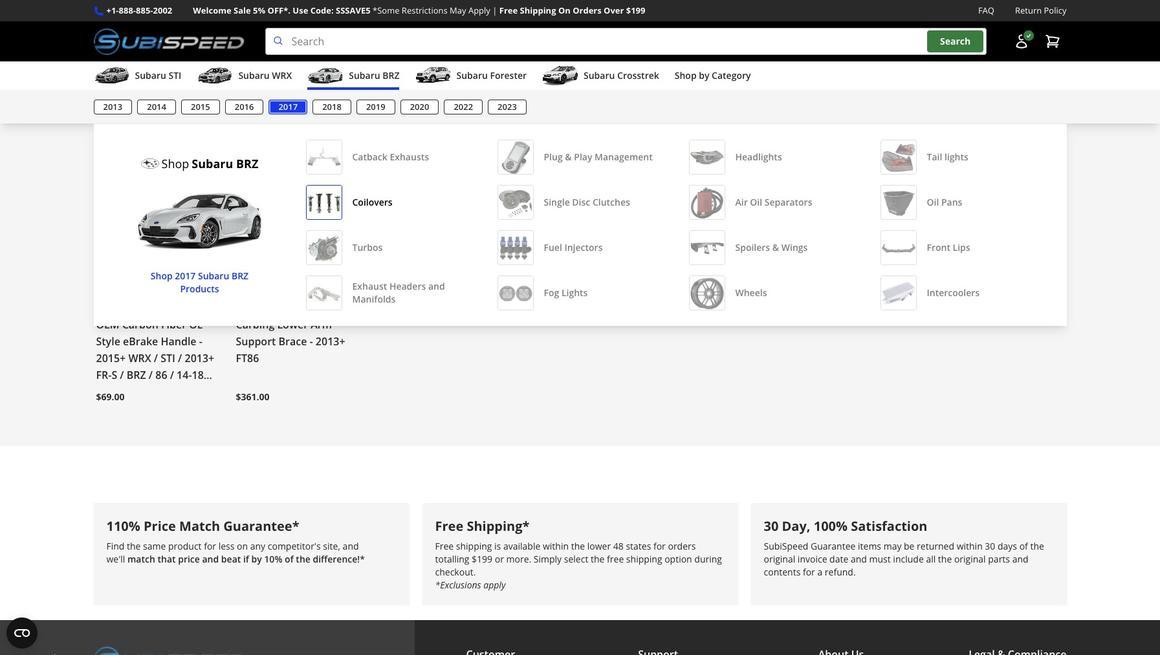 Task type: vqa. For each thing, say whether or not it's contained in the screenshot.
Plug & Play Management LINK
yes



Task type: locate. For each thing, give the bounding box(es) containing it.
by inside dropdown button
[[699, 69, 710, 82]]

brz inside shop 2017 subaru brz products
[[232, 270, 249, 282]]

product
[[168, 540, 202, 553]]

brz up carbing
[[232, 270, 249, 282]]

shop for shop subaru brz
[[162, 156, 189, 172]]

and
[[428, 280, 445, 293], [343, 540, 359, 553], [202, 553, 219, 565], [851, 553, 867, 565], [1013, 553, 1029, 565]]

shop left category
[[675, 69, 697, 82]]

subaru up vehicle
[[349, 69, 380, 82]]

spoilers & wings link
[[689, 230, 860, 266]]

forester down a subaru wrx thumbnail image
[[187, 97, 229, 111]]

2017
[[279, 101, 298, 113], [175, 270, 196, 282]]

0 vertical spatial 2017
[[279, 101, 298, 113]]

subaru logo image
[[141, 155, 159, 173]]

0 vertical spatial 2013+
[[316, 335, 345, 349]]

days
[[998, 540, 1017, 553]]

1 vertical spatial &
[[773, 241, 779, 254]]

subaru crosstrek button
[[542, 64, 659, 90]]

0 horizontal spatial 1
[[321, 36, 327, 48]]

wrx down ebrake
[[128, 352, 151, 366]]

& left the wings
[[773, 241, 779, 254]]

1
[[321, 36, 327, 48], [340, 36, 345, 48]]

1 vertical spatial of
[[1020, 540, 1028, 553]]

0 horizontal spatial 2013+
[[185, 352, 214, 366]]

price
[[178, 553, 200, 565]]

a right head light image
[[690, 141, 725, 175]]

a subaru wrx thumbnail image image
[[197, 66, 233, 86]]

1 oil from the left
[[750, 196, 763, 208]]

of right days
[[1020, 540, 1028, 553]]

clutches
[[593, 196, 630, 208]]

/ up the 86
[[154, 352, 158, 366]]

fuel injectors link
[[497, 230, 668, 266]]

1 horizontal spatial $199
[[626, 5, 646, 16]]

1 vertical spatial olm
[[96, 318, 119, 332]]

1 vertical spatial subispeed logo image
[[94, 646, 244, 656]]

& left the play
[[565, 151, 572, 163]]

0 horizontal spatial |
[[294, 97, 300, 111]]

sssave5
[[336, 5, 371, 16]]

and down 'items'
[[851, 553, 867, 565]]

1 vertical spatial 2017
[[175, 270, 196, 282]]

110% price match guarantee*
[[106, 518, 299, 535]]

shop for shop now
[[239, 97, 261, 109]]

orders
[[668, 540, 696, 553]]

brz inside dropdown button
[[383, 69, 400, 82]]

0 horizontal spatial wrx
[[128, 352, 151, 366]]

$199 left or
[[472, 553, 493, 565]]

$199
[[626, 5, 646, 16], [472, 553, 493, 565]]

and inside exhaust headers and manifolds
[[428, 280, 445, 293]]

headlights link
[[689, 140, 860, 175]]

now
[[264, 97, 284, 109]]

2013+
[[316, 335, 345, 349], [185, 352, 214, 366]]

wheels link
[[689, 276, 860, 311]]

shop right subaru logo
[[162, 156, 189, 172]]

1 within from the left
[[543, 540, 569, 553]]

crosstrek inside dropdown button
[[617, 69, 659, 82]]

2013+ up 18
[[185, 352, 214, 366]]

original
[[764, 553, 796, 565], [955, 553, 986, 565]]

wings
[[782, 241, 808, 254]]

0 vertical spatial olm
[[96, 301, 116, 314]]

original left the parts
[[955, 553, 986, 565]]

welcome
[[193, 5, 231, 16]]

1 horizontal spatial wrx
[[272, 69, 292, 82]]

subaru sti
[[135, 69, 181, 82]]

fuel injectors button
[[497, 230, 668, 266]]

0 horizontal spatial for
[[204, 540, 216, 553]]

play
[[574, 151, 592, 163]]

- inside olm olm carbon fiber oe style ebrake handle - 2015+ wrx / sti / 2013+ fr-s / brz / 86 / 14-18 forester / 13-17 crosstrek
[[199, 335, 203, 349]]

catback
[[352, 151, 388, 163]]

30 up 'subispeed'
[[764, 518, 779, 535]]

brz right s
[[127, 369, 146, 383]]

competitor's
[[268, 540, 321, 553]]

2020
[[410, 101, 429, 113]]

&
[[565, 151, 572, 163], [773, 241, 779, 254]]

1 vertical spatial 2013+
[[185, 352, 214, 366]]

|
[[493, 5, 497, 16], [294, 97, 300, 111]]

brz up the 2019
[[383, 69, 400, 82]]

0 vertical spatial by
[[699, 69, 710, 82]]

2013+ down arm
[[316, 335, 345, 349]]

apply
[[484, 579, 506, 591]]

1 horizontal spatial 2017
[[279, 101, 298, 113]]

| right apply
[[493, 5, 497, 16]]

single
[[544, 196, 570, 208]]

for left the a
[[803, 566, 815, 578]]

the down lower
[[591, 553, 605, 565]]

wrx up now
[[272, 69, 292, 82]]

the right "all"
[[938, 553, 952, 565]]

for
[[204, 540, 216, 553], [654, 540, 666, 553], [803, 566, 815, 578]]

disc
[[572, 196, 590, 208]]

0 horizontal spatial shipping
[[456, 540, 492, 553]]

$361.00
[[236, 391, 270, 403]]

and up difference!*
[[343, 540, 359, 553]]

forester down s
[[96, 385, 138, 400]]

2 vertical spatial of
[[285, 553, 294, 565]]

0 horizontal spatial forester
[[96, 385, 138, 400]]

2017 left update
[[279, 101, 298, 113]]

10%
[[264, 553, 283, 565]]

the up match at bottom left
[[127, 540, 141, 553]]

shipping down states
[[626, 553, 662, 565]]

0 vertical spatial forester
[[490, 69, 527, 82]]

fr-
[[96, 369, 112, 383]]

1 horizontal spatial |
[[493, 5, 497, 16]]

0 vertical spatial subispeed logo image
[[94, 28, 244, 55]]

wheels
[[736, 287, 767, 299]]

subaru wrx button
[[197, 64, 292, 90]]

1 horizontal spatial within
[[957, 540, 983, 553]]

0 horizontal spatial crosstrek
[[177, 385, 225, 400]]

for left less
[[204, 540, 216, 553]]

crosstrek inside olm olm carbon fiber oe style ebrake handle - 2015+ wrx / sti / 2013+ fr-s / brz / 86 / 14-18 forester / 13-17 crosstrek
[[177, 385, 225, 400]]

2 olm from the top
[[96, 318, 119, 332]]

subaru forester
[[457, 69, 527, 82]]

0 horizontal spatial 30
[[764, 518, 779, 535]]

0 horizontal spatial original
[[764, 553, 796, 565]]

subaru for subaru forester
[[457, 69, 488, 82]]

headlights button
[[689, 140, 860, 175]]

30 up the parts
[[985, 540, 996, 553]]

brz
[[383, 69, 400, 82], [236, 156, 259, 172], [232, 270, 249, 282], [127, 369, 146, 383]]

1 vertical spatial by
[[251, 553, 262, 565]]

and down days
[[1013, 553, 1029, 565]]

110%
[[106, 518, 140, 535]]

subaru down viewed
[[192, 156, 233, 172]]

less
[[219, 540, 235, 553]]

2023 button
[[488, 100, 527, 115]]

oil right the air
[[750, 196, 763, 208]]

1 right the page
[[321, 36, 327, 48]]

1 vertical spatial shipping
[[626, 553, 662, 565]]

orders
[[573, 5, 602, 16]]

single disc clutches
[[544, 196, 630, 208]]

subaru right a subaru crosstrek thumbnail image at the left top
[[584, 69, 615, 82]]

2016, subaru, forester
[[117, 97, 229, 111]]

a cat back exhaust system image
[[306, 141, 341, 175]]

0 horizontal spatial 2017
[[175, 270, 196, 282]]

0 vertical spatial &
[[565, 151, 572, 163]]

intercoolers link
[[881, 276, 1051, 311]]

30 day, 100% satisfaction subispeed guarantee items may be returned within 30 days of the original invoice date and must include all the original parts and contents for a refund.
[[764, 518, 1045, 578]]

2022 button
[[444, 100, 483, 115]]

crosstrek down search input field
[[617, 69, 659, 82]]

$199 right "over"
[[626, 5, 646, 16]]

search
[[940, 35, 971, 47]]

sti up the 2016, subaru, forester on the top left of page
[[169, 69, 181, 82]]

0 vertical spatial sti
[[169, 69, 181, 82]]

cbgca6850550 carbing lower arm support brace - 2013+ ft86, image
[[236, 160, 365, 288]]

0 vertical spatial wrx
[[272, 69, 292, 82]]

include
[[893, 553, 924, 565]]

sti inside olm olm carbon fiber oe style ebrake handle - 2015+ wrx / sti / 2013+ fr-s / brz / 86 / 14-18 forester / 13-17 crosstrek
[[161, 352, 175, 366]]

1 vertical spatial sti
[[161, 352, 175, 366]]

1 horizontal spatial 30
[[985, 540, 996, 553]]

of right the page
[[329, 36, 337, 48]]

$ text field
[[175, 0, 249, 24]]

2 - from the left
[[310, 335, 313, 349]]

carbing lower arm support brace - 2013+ ft86
[[236, 318, 345, 366]]

2 1 from the left
[[340, 36, 345, 48]]

0 horizontal spatial &
[[565, 151, 572, 163]]

2015
[[191, 101, 210, 113]]

-
[[199, 335, 203, 349], [310, 335, 313, 349]]

0 horizontal spatial oil
[[750, 196, 763, 208]]

shop inside dropdown button
[[675, 69, 697, 82]]

1 vertical spatial forester
[[187, 97, 229, 111]]

crosstrek down 18
[[177, 385, 225, 400]]

management
[[595, 151, 653, 163]]

within right returned
[[957, 540, 983, 553]]

shop up fiber on the left
[[151, 270, 173, 282]]

within up simply at the bottom left
[[543, 540, 569, 553]]

oil left pans
[[927, 196, 939, 208]]

2 horizontal spatial of
[[1020, 540, 1028, 553]]

& inside 'button'
[[773, 241, 779, 254]]

plug & play management button
[[497, 140, 668, 175]]

by right if
[[251, 553, 262, 565]]

5%
[[253, 5, 266, 16]]

front lips button
[[881, 230, 1051, 266]]

within inside the free shipping* free shipping is available within the lower 48 states for orders totalling $199 or more. simply select the free shipping option during checkout. *exclusions apply
[[543, 540, 569, 553]]

crosstrek
[[617, 69, 659, 82], [177, 385, 225, 400]]

separators
[[765, 196, 813, 208]]

shipping left is
[[456, 540, 492, 553]]

2017 button
[[269, 100, 308, 115]]

1 - from the left
[[199, 335, 203, 349]]

0 horizontal spatial within
[[543, 540, 569, 553]]

subaru inside shop 2017 subaru brz products
[[198, 270, 229, 282]]

is
[[495, 540, 501, 553]]

a subaru forester thumbnail image image
[[415, 66, 451, 86]]

0 horizontal spatial $199
[[472, 553, 493, 565]]

wrx inside dropdown button
[[272, 69, 292, 82]]

2017 up products
[[175, 270, 196, 282]]

lights
[[562, 287, 588, 299]]

2 within from the left
[[957, 540, 983, 553]]

- right brace
[[310, 335, 313, 349]]

0 vertical spatial |
[[493, 5, 497, 16]]

a subaru brz thumbnail image image
[[308, 66, 344, 86]]

plug & play management
[[544, 151, 653, 163]]

subaru up products
[[198, 270, 229, 282]]

subaru up 2022
[[457, 69, 488, 82]]

turbos button
[[306, 230, 477, 266]]

1 horizontal spatial &
[[773, 241, 779, 254]]

by left category
[[699, 69, 710, 82]]

a pair of tail lights image
[[881, 141, 916, 175]]

forester up 2023
[[490, 69, 527, 82]]

of down competitor's
[[285, 553, 294, 565]]

original up contents
[[764, 553, 796, 565]]

/ right the 86
[[170, 369, 174, 383]]

2 horizontal spatial forester
[[490, 69, 527, 82]]

a light metallic intercooler image
[[881, 276, 916, 311]]

oil pans
[[927, 196, 963, 208]]

1 horizontal spatial crosstrek
[[617, 69, 659, 82]]

1 vertical spatial 30
[[985, 540, 996, 553]]

0 horizontal spatial -
[[199, 335, 203, 349]]

1 down sssave5
[[340, 36, 345, 48]]

restrictions
[[402, 5, 448, 16]]

shop left now
[[239, 97, 261, 109]]

100%
[[814, 518, 848, 535]]

wrx inside olm olm carbon fiber oe style ebrake handle - 2015+ wrx / sti / 2013+ fr-s / brz / 86 / 14-18 forester / 13-17 crosstrek
[[128, 352, 151, 366]]

1 olm from the top
[[96, 301, 116, 314]]

a set of four fuel injectors image
[[498, 231, 533, 266]]

1 horizontal spatial -
[[310, 335, 313, 349]]

fog lights link
[[497, 276, 668, 311]]

0 horizontal spatial of
[[285, 553, 294, 565]]

1 horizontal spatial by
[[699, 69, 710, 82]]

air oil separators link
[[689, 185, 860, 221]]

& inside button
[[565, 151, 572, 163]]

subaru up subaru,
[[135, 69, 166, 82]]

1 original from the left
[[764, 553, 796, 565]]

shop inside shop 2017 subaru brz products
[[151, 270, 173, 282]]

subispeed logo image
[[94, 28, 244, 55], [94, 646, 244, 656]]

for inside find the same product for less on any competitor's site, and we'll
[[204, 540, 216, 553]]

1 vertical spatial crosstrek
[[177, 385, 225, 400]]

1 horizontal spatial oil
[[927, 196, 939, 208]]

subaru for subaru wrx
[[238, 69, 270, 82]]

2023
[[498, 101, 517, 113]]

| right now
[[294, 97, 300, 111]]

products
[[180, 283, 219, 295]]

1 vertical spatial wrx
[[128, 352, 151, 366]]

1 horizontal spatial for
[[654, 540, 666, 553]]

2014
[[147, 101, 166, 113]]

1 horizontal spatial 2013+
[[316, 335, 345, 349]]

sti up the 86
[[161, 352, 175, 366]]

2 vertical spatial forester
[[96, 385, 138, 400]]

1 vertical spatial $199
[[472, 553, 493, 565]]

exhaust headers and manifolds button
[[306, 276, 477, 311]]

a set of four coilovers image
[[306, 186, 341, 221]]

0 vertical spatial $199
[[626, 5, 646, 16]]

2 horizontal spatial for
[[803, 566, 815, 578]]

1 horizontal spatial 1
[[340, 36, 345, 48]]

return
[[1015, 5, 1042, 16]]

the down competitor's
[[296, 553, 311, 565]]

1 horizontal spatial original
[[955, 553, 986, 565]]

subaru up shop now
[[238, 69, 270, 82]]

1 horizontal spatial of
[[329, 36, 337, 48]]

s
[[112, 369, 117, 383]]

search input field
[[265, 28, 987, 55]]

2 subispeed logo image from the top
[[94, 646, 244, 656]]

free
[[499, 5, 518, 16], [435, 518, 464, 535], [435, 540, 454, 553]]

2 oil from the left
[[927, 196, 939, 208]]

for right states
[[654, 540, 666, 553]]

- down the oe
[[199, 335, 203, 349]]

1 vertical spatial |
[[294, 97, 300, 111]]

and right headers
[[428, 280, 445, 293]]

0 vertical spatial crosstrek
[[617, 69, 659, 82]]

injectors
[[565, 241, 603, 254]]

$ text field
[[94, 0, 167, 24]]



Task type: describe. For each thing, give the bounding box(es) containing it.
contents
[[764, 566, 801, 578]]

shipping*
[[467, 518, 530, 535]]

1 horizontal spatial shipping
[[626, 553, 662, 565]]

/ left the 86
[[149, 369, 153, 383]]

*some restrictions may apply | free shipping on orders over $199
[[373, 5, 646, 16]]

17
[[163, 385, 174, 400]]

recently viewed
[[94, 119, 221, 140]]

*some
[[373, 5, 400, 16]]

a red air oil separator image
[[690, 186, 725, 221]]

0 vertical spatial 30
[[764, 518, 779, 535]]

same
[[143, 540, 166, 553]]

brz down '2016' dropdown button at top
[[236, 156, 259, 172]]

oil inside button
[[750, 196, 763, 208]]

shop 2017 subaru brz products
[[151, 270, 249, 295]]

a subaru sti thumbnail image image
[[94, 66, 130, 86]]

coilovers link
[[306, 185, 477, 221]]

a black oil pan image
[[881, 186, 916, 221]]

for inside the free shipping* free shipping is available within the lower 48 states for orders totalling $199 or more. simply select the free shipping option during checkout. *exclusions apply
[[654, 540, 666, 553]]

brace
[[279, 335, 307, 349]]

oil pans link
[[881, 185, 1051, 221]]

and inside find the same product for less on any competitor's site, and we'll
[[343, 540, 359, 553]]

a
[[818, 566, 823, 578]]

subaru for subaru crosstrek
[[584, 69, 615, 82]]

/ down handle
[[178, 352, 182, 366]]

guarantee
[[811, 540, 856, 553]]

2013+ inside olm olm carbon fiber oe style ebrake handle - 2015+ wrx / sti / 2013+ fr-s / brz / 86 / 14-18 forester / 13-17 crosstrek
[[185, 352, 214, 366]]

update
[[310, 97, 342, 109]]

day,
[[782, 518, 811, 535]]

0 vertical spatial shipping
[[456, 540, 492, 553]]

2016
[[235, 101, 254, 113]]

return policy link
[[1015, 4, 1067, 18]]

/ left "13-"
[[141, 385, 145, 400]]

match that price and beat if by 10% of the difference!*
[[127, 553, 365, 565]]

air
[[736, 196, 748, 208]]

tail lights
[[927, 151, 969, 163]]

the up select
[[571, 540, 585, 553]]

shop for shop by category
[[675, 69, 697, 82]]

for inside 30 day, 100% satisfaction subispeed guarantee items may be returned within 30 days of the original invoice date and must include all the original parts and contents for a refund.
[[803, 566, 815, 578]]

the right days
[[1031, 540, 1045, 553]]

subaru sti button
[[94, 64, 181, 90]]

subaru for subaru brz
[[349, 69, 380, 82]]

1 horizontal spatial forester
[[187, 97, 229, 111]]

on
[[558, 5, 571, 16]]

shop for shop 2017 subaru brz products
[[151, 270, 173, 282]]

code:
[[310, 5, 334, 16]]

& for spoilers
[[773, 241, 779, 254]]

14-
[[177, 369, 192, 383]]

+1-888-885-2002 link
[[106, 4, 172, 18]]

86
[[155, 369, 167, 383]]

lights
[[945, 151, 969, 163]]

simply
[[534, 553, 562, 565]]

a black and chrome turbo image
[[306, 231, 341, 266]]

exhaust
[[352, 280, 387, 293]]

page
[[299, 36, 319, 48]]

single disc clutches link
[[497, 185, 668, 221]]

subispeed
[[764, 540, 809, 553]]

olma.70159.1 olm carbon fiber oe style ebrake handle - 2015+ wrx / sti / 2013+ ft86 / 14-18 forester / 13-17 crosstrek, image
[[96, 160, 226, 288]]

within inside 30 day, 100% satisfaction subispeed guarantee items may be returned within 30 days of the original invoice date and must include all the original parts and contents for a refund.
[[957, 540, 983, 553]]

front
[[927, 241, 951, 254]]

headers
[[390, 280, 426, 293]]

spoilers & wings
[[736, 241, 808, 254]]

coilovers button
[[306, 185, 477, 221]]

shop now
[[239, 97, 284, 109]]

and left beat
[[202, 553, 219, 565]]

- inside the carbing lower arm support brace - 2013+ ft86
[[310, 335, 313, 349]]

1 1 from the left
[[321, 36, 327, 48]]

catback exhausts link
[[306, 140, 477, 175]]

2 vertical spatial free
[[435, 540, 454, 553]]

beat
[[221, 553, 241, 565]]

$199 inside the free shipping* free shipping is available within the lower 48 states for orders totalling $199 or more. simply select the free shipping option during checkout. *exclusions apply
[[472, 553, 493, 565]]

an exhaust header image
[[306, 276, 341, 311]]

2013
[[103, 101, 122, 113]]

1 vertical spatial free
[[435, 518, 464, 535]]

support
[[236, 335, 276, 349]]

2 original from the left
[[955, 553, 986, 565]]

spoilers
[[736, 241, 770, 254]]

2019 button
[[357, 100, 395, 115]]

forester inside "subaru forester" dropdown button
[[490, 69, 527, 82]]

13-
[[147, 385, 163, 400]]

invoice
[[798, 553, 827, 565]]

viewed
[[165, 119, 221, 140]]

& for plug
[[565, 151, 572, 163]]

oil inside button
[[927, 196, 939, 208]]

site,
[[323, 540, 340, 553]]

a single disc clutch assembly image
[[498, 186, 533, 221]]

returned
[[917, 540, 955, 553]]

carbon
[[122, 318, 158, 332]]

price
[[144, 518, 176, 535]]

main element
[[0, 62, 1160, 326]]

olm olm carbon fiber oe style ebrake handle - 2015+ wrx / sti / 2013+ fr-s / brz / 86 / 14-18 forester / 13-17 crosstrek
[[96, 301, 225, 400]]

vehicle
[[345, 97, 376, 109]]

2017 inside dropdown button
[[279, 101, 298, 113]]

plug
[[544, 151, 563, 163]]

may
[[884, 540, 902, 553]]

subaru for subaru sti
[[135, 69, 166, 82]]

brz inside olm olm carbon fiber oe style ebrake handle - 2015+ wrx / sti / 2013+ fr-s / brz / 86 / 14-18 forester / 13-17 crosstrek
[[127, 369, 146, 383]]

exhaust headers and manifolds
[[352, 280, 445, 306]]

pans
[[942, 196, 963, 208]]

wheels button
[[689, 276, 860, 311]]

fuel
[[544, 241, 562, 254]]

subaru brz button
[[308, 64, 400, 90]]

button image
[[1014, 34, 1029, 49]]

18
[[192, 369, 204, 383]]

the inside find the same product for less on any competitor's site, and we'll
[[127, 540, 141, 553]]

fog
[[544, 287, 559, 299]]

guarantee*
[[223, 518, 299, 535]]

a subaru crosstrek thumbnail image image
[[542, 66, 579, 86]]

a plug and play engine management system image
[[498, 141, 533, 175]]

subaru brz element
[[0, 90, 1160, 326]]

faq
[[979, 5, 995, 16]]

shop subaru brz
[[162, 156, 259, 172]]

lower
[[587, 540, 611, 553]]

update vehicle button
[[310, 96, 376, 111]]

subaru brz
[[349, 69, 400, 82]]

2017 inside shop 2017 subaru brz products
[[175, 270, 196, 282]]

of inside 30 day, 100% satisfaction subispeed guarantee items may be returned within 30 days of the original invoice date and must include all the original parts and contents for a refund.
[[1020, 540, 1028, 553]]

update vehicle
[[310, 97, 376, 109]]

front lips
[[927, 241, 971, 254]]

a subaru brz image
[[135, 173, 264, 270]]

a black metallic spoiler image
[[690, 231, 725, 266]]

0 horizontal spatial by
[[251, 553, 262, 565]]

sti inside dropdown button
[[169, 69, 181, 82]]

select
[[564, 553, 589, 565]]

free shipping* free shipping is available within the lower 48 states for orders totalling $199 or more. simply select the free shipping option during checkout. *exclusions apply
[[435, 518, 722, 591]]

a pair of fog lights image
[[498, 276, 533, 311]]

2016 button
[[225, 100, 264, 115]]

totalling
[[435, 553, 470, 565]]

turbos link
[[306, 230, 477, 266]]

air oil separators
[[736, 196, 813, 208]]

catback exhausts
[[352, 151, 429, 163]]

2002
[[153, 5, 172, 16]]

catback exhausts button
[[306, 140, 477, 175]]

open widget image
[[6, 618, 38, 649]]

2015+
[[96, 352, 126, 366]]

we'll
[[106, 553, 125, 565]]

subaru forester button
[[415, 64, 527, 90]]

a black metallic front lip image
[[881, 231, 916, 266]]

headlights
[[736, 151, 782, 163]]

2015 button
[[181, 100, 220, 115]]

1 subispeed logo image from the top
[[94, 28, 244, 55]]

48
[[613, 540, 624, 553]]

oe
[[189, 318, 203, 332]]

intercoolers button
[[881, 276, 1051, 311]]

0 vertical spatial of
[[329, 36, 337, 48]]

2013+ inside the carbing lower arm support brace - 2013+ ft86
[[316, 335, 345, 349]]

/ right s
[[120, 369, 124, 383]]

sale
[[234, 5, 251, 16]]

888-
[[119, 5, 136, 16]]

forester inside olm olm carbon fiber oe style ebrake handle - 2015+ wrx / sti / 2013+ fr-s / brz / 86 / 14-18 forester / 13-17 crosstrek
[[96, 385, 138, 400]]

difference!*
[[313, 553, 365, 565]]

*exclusions
[[435, 579, 481, 591]]

a black metallic wheel image
[[690, 276, 725, 311]]

be
[[904, 540, 915, 553]]

0 vertical spatial free
[[499, 5, 518, 16]]

tail lights button
[[881, 140, 1051, 175]]



